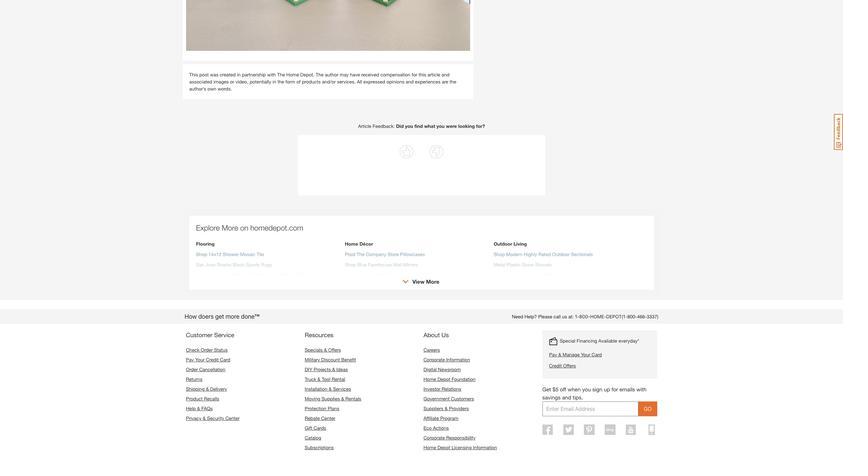 Task type: locate. For each thing, give the bounding box(es) containing it.
more link image
[[403, 280, 409, 284]]

shop left canvas
[[345, 272, 356, 278]]

you left "were"
[[437, 123, 445, 129]]

corporate down careers
[[424, 357, 445, 363]]

wall
[[393, 262, 402, 268]]

0 horizontal spatial miscellaneous
[[506, 272, 537, 278]]

shop up metal
[[494, 252, 505, 257]]

0 horizontal spatial for
[[412, 72, 418, 78]]

card inside pay & manage your card link
[[592, 352, 602, 358]]

rated
[[539, 252, 551, 257]]

pay for pay your credit card
[[186, 357, 194, 363]]

in up video,
[[237, 72, 241, 78]]

special financing available everyday*
[[560, 338, 640, 344]]

2 horizontal spatial you
[[583, 386, 591, 393]]

& for privacy & security center
[[203, 416, 206, 421]]

home depot blog image
[[605, 425, 616, 435]]

2 vertical spatial and
[[562, 394, 572, 401]]

home depot on facebook image
[[543, 425, 553, 435]]

pay your credit card link
[[186, 357, 230, 363]]

help?
[[525, 314, 537, 320]]

1 vertical spatial and
[[406, 79, 414, 85]]

and right opinions
[[406, 79, 414, 85]]

1 vertical spatial for
[[612, 386, 618, 393]]

1 vertical spatial depot
[[438, 445, 451, 451]]

home depot on pinterest image
[[584, 425, 595, 435]]

0 vertical spatial outdoor
[[494, 241, 513, 247]]

digital
[[424, 367, 437, 373]]

the left form
[[278, 79, 284, 85]]

0 horizontal spatial more
[[222, 224, 238, 232]]

shop down plaid
[[345, 262, 356, 268]]

0 horizontal spatial offers
[[328, 347, 341, 353]]

shop miscellaneous part miscellaneous engine parts
[[494, 272, 606, 278]]

discount
[[321, 357, 340, 363]]

about us
[[424, 331, 449, 339]]

1 vertical spatial more
[[426, 279, 440, 285]]

offers down manage
[[563, 363, 576, 369]]

pay down check
[[186, 357, 194, 363]]

home
[[287, 72, 299, 78], [345, 241, 358, 247], [424, 377, 436, 382], [424, 445, 436, 451]]

check
[[186, 347, 200, 353]]

0 horizontal spatial order
[[186, 367, 198, 373]]

800- right depot
[[628, 314, 637, 320]]

1 horizontal spatial order
[[201, 347, 213, 353]]

outdoor right rated
[[553, 252, 570, 257]]

0 horizontal spatial information
[[446, 357, 470, 363]]

metal
[[494, 262, 506, 268]]

& left ideas
[[332, 367, 335, 373]]

1 horizontal spatial outdoor
[[553, 252, 570, 257]]

living
[[514, 241, 527, 247]]

0 horizontal spatial in
[[237, 72, 241, 78]]

center right security
[[226, 416, 240, 421]]

more for explore
[[222, 224, 238, 232]]

& down government customers link
[[445, 406, 448, 412]]

& left tool
[[318, 377, 321, 382]]

depot for foundation
[[438, 377, 451, 382]]

newsroom
[[438, 367, 461, 373]]

2 horizontal spatial with
[[637, 386, 647, 393]]

shop up san
[[196, 252, 207, 257]]

1 horizontal spatial credit
[[549, 363, 562, 369]]

your up order cancellation link
[[195, 357, 205, 363]]

installation
[[305, 386, 328, 392]]

0 horizontal spatial the
[[278, 79, 284, 85]]

rugs
[[261, 262, 272, 268]]

with up the potentially
[[267, 72, 276, 78]]

order cancellation
[[186, 367, 225, 373]]

& up recalls
[[206, 386, 209, 392]]

pay
[[549, 352, 557, 358], [186, 357, 194, 363]]

author's
[[189, 86, 206, 92]]

& left manage
[[559, 352, 562, 358]]

0 vertical spatial with
[[267, 72, 276, 78]]

2 horizontal spatial and
[[562, 394, 572, 401]]

1 horizontal spatial for
[[612, 386, 618, 393]]

0 vertical spatial order
[[201, 347, 213, 353]]

0 horizontal spatial center
[[226, 416, 240, 421]]

eco
[[424, 425, 432, 431]]

home depot on twitter image
[[564, 425, 574, 435]]

providers
[[449, 406, 469, 412]]

outdoor
[[494, 241, 513, 247], [553, 252, 570, 257]]

your down financing
[[581, 352, 591, 358]]

installation & services link
[[305, 386, 351, 392]]

recalls
[[204, 396, 219, 402]]

1 vertical spatial outdoor
[[553, 252, 570, 257]]

1 horizontal spatial offers
[[563, 363, 576, 369]]

with down 'san jose sharks black sports rugs' link
[[226, 272, 234, 278]]

1 horizontal spatial with
[[267, 72, 276, 78]]

1 horizontal spatial pay
[[549, 352, 557, 358]]

partnership
[[242, 72, 266, 78]]

& for specials & offers
[[324, 347, 327, 353]]

0 horizontal spatial with
[[226, 272, 234, 278]]

the right the are
[[450, 79, 457, 85]]

you right did
[[405, 123, 413, 129]]

1 horizontal spatial your
[[581, 352, 591, 358]]

home up form
[[287, 72, 299, 78]]

tile
[[257, 252, 264, 257]]

help & faqs link
[[186, 406, 213, 412]]

1 miscellaneous from the left
[[506, 272, 537, 278]]

décor
[[360, 241, 373, 247]]

1 vertical spatial in
[[273, 79, 276, 85]]

shipping
[[186, 386, 205, 392]]

0 horizontal spatial card
[[220, 357, 230, 363]]

0 vertical spatial depot
[[438, 377, 451, 382]]

lifeproof
[[206, 272, 224, 278]]

government
[[424, 396, 450, 402]]

up
[[604, 386, 610, 393]]

2 depot from the top
[[438, 445, 451, 451]]

credit up cancellation
[[206, 357, 219, 363]]

information right the licensing
[[473, 445, 497, 451]]

product
[[186, 396, 203, 402]]

actions
[[433, 425, 449, 431]]

2 horizontal spatial the
[[357, 252, 365, 257]]

home up plaid
[[345, 241, 358, 247]]

shop blue farmhouse wall mirrors
[[345, 262, 418, 268]]

800- right at:
[[580, 314, 591, 320]]

program
[[441, 416, 459, 421]]

home down digital
[[424, 377, 436, 382]]

metal plastic snow shovels link
[[494, 262, 552, 268]]

depot down the corporate responsibility
[[438, 445, 451, 451]]

associated
[[189, 79, 212, 85]]

1 horizontal spatial 800-
[[628, 314, 637, 320]]

offers up discount
[[328, 347, 341, 353]]

us
[[442, 331, 449, 339]]

tweed
[[303, 272, 316, 278]]

technology
[[255, 272, 279, 278]]

pay for pay & manage your card
[[549, 352, 557, 358]]

buy lifeproof with petproof technology batesfield tweed link
[[196, 272, 316, 278]]

order up "pay your credit card" link
[[201, 347, 213, 353]]

home down eco
[[424, 445, 436, 451]]

more left on
[[222, 224, 238, 232]]

credit down pay & manage your card
[[549, 363, 562, 369]]

feedback link image
[[835, 114, 844, 150]]

your
[[581, 352, 591, 358], [195, 357, 205, 363]]

black
[[233, 262, 245, 268]]

images
[[214, 79, 229, 85]]

corporate information
[[424, 357, 470, 363]]

& right help at left
[[197, 406, 200, 412]]

pay up credit offers
[[549, 352, 557, 358]]

1 horizontal spatial in
[[273, 79, 276, 85]]

2 center from the left
[[321, 416, 336, 421]]

2 miscellaneous from the left
[[548, 272, 578, 278]]

0 vertical spatial more
[[222, 224, 238, 232]]

corporate down eco actions link
[[424, 435, 445, 441]]

the right plaid
[[357, 252, 365, 257]]

and up the are
[[442, 72, 450, 78]]

you left the sign
[[583, 386, 591, 393]]

for right up
[[612, 386, 618, 393]]

1 horizontal spatial center
[[321, 416, 336, 421]]

the up products
[[316, 72, 324, 78]]

1 depot from the top
[[438, 377, 451, 382]]

shop blue farmhouse wall mirrors link
[[345, 262, 418, 268]]

0 horizontal spatial you
[[405, 123, 413, 129]]

1 horizontal spatial information
[[473, 445, 497, 451]]

1 horizontal spatial miscellaneous
[[548, 272, 578, 278]]

shop left cooling
[[345, 283, 356, 289]]

& down the faqs
[[203, 416, 206, 421]]

manage
[[563, 352, 580, 358]]

0 horizontal spatial credit
[[206, 357, 219, 363]]

0 horizontal spatial outdoor
[[494, 241, 513, 247]]

article
[[358, 123, 372, 129]]

savings
[[543, 394, 561, 401]]

for left the this
[[412, 72, 418, 78]]

the
[[278, 79, 284, 85], [450, 79, 457, 85]]

& down services
[[341, 396, 344, 402]]

shop 14x12 shower mosaic tile
[[196, 252, 264, 257]]

home for home décor
[[345, 241, 358, 247]]

your inside pay & manage your card link
[[581, 352, 591, 358]]

batesfield
[[281, 272, 301, 278]]

home-
[[591, 314, 607, 320]]

0 horizontal spatial 800-
[[580, 314, 591, 320]]

miscellaneous right part
[[548, 272, 578, 278]]

1 horizontal spatial card
[[592, 352, 602, 358]]

call
[[554, 314, 561, 320]]

corporate for corporate responsibility
[[424, 435, 445, 441]]

relations
[[442, 386, 462, 392]]

1 vertical spatial corporate
[[424, 435, 445, 441]]

for inside this post was created in partnership with the home depot. the author may have received compensation for this article and associated images or video, potentially in the form of products and/or services. all expressed opinions and experiences are the author's own words.
[[412, 72, 418, 78]]

1 horizontal spatial more
[[426, 279, 440, 285]]

& for shipping & delivery
[[206, 386, 209, 392]]

special
[[560, 338, 576, 344]]

0 vertical spatial in
[[237, 72, 241, 78]]

1 horizontal spatial and
[[442, 72, 450, 78]]

of
[[297, 79, 301, 85]]

1 the from the left
[[278, 79, 284, 85]]

2 vertical spatial with
[[637, 386, 647, 393]]

2 the from the left
[[450, 79, 457, 85]]

affiliate
[[424, 416, 439, 421]]

article
[[428, 72, 440, 78]]

miscellaneous
[[506, 272, 537, 278], [548, 272, 578, 278]]

1 horizontal spatial the
[[450, 79, 457, 85]]

card up credit offers link
[[592, 352, 602, 358]]

this post was created in partnership with the home depot. the author may have received compensation for this article and associated images or video, potentially in the form of products and/or services. all expressed opinions and experiences are the author's own words.
[[189, 72, 457, 92]]

for inside the get $5 off when you sign up for emails with savings and tips.
[[612, 386, 618, 393]]

shop canvas duffel bags link
[[345, 272, 399, 278]]

shop for shop 14x12 shower mosaic tile
[[196, 252, 207, 257]]

the left depot.
[[277, 72, 285, 78]]

more for view
[[426, 279, 440, 285]]

more right view
[[426, 279, 440, 285]]

about
[[424, 331, 440, 339]]

& for truck & tool rental
[[318, 377, 321, 382]]

shop down metal
[[494, 272, 505, 278]]

& up supplies
[[329, 386, 332, 392]]

more
[[222, 224, 238, 232], [426, 279, 440, 285]]

home inside this post was created in partnership with the home depot. the author may have received compensation for this article and associated images or video, potentially in the form of products and/or services. all expressed opinions and experiences are the author's own words.
[[287, 72, 299, 78]]

plaid the company store pillowcases
[[345, 252, 425, 257]]

miscellaneous down metal plastic snow shovels link on the right of page
[[506, 272, 537, 278]]

&
[[324, 347, 327, 353], [559, 352, 562, 358], [332, 367, 335, 373], [318, 377, 321, 382], [206, 386, 209, 392], [329, 386, 332, 392], [341, 396, 344, 402], [197, 406, 200, 412], [445, 406, 448, 412], [203, 416, 206, 421]]

words.
[[218, 86, 232, 92]]

and down off
[[562, 394, 572, 401]]

mother and daughter sitting behind a table with home made game boards in front image
[[186, 0, 470, 51]]

800-
[[580, 314, 591, 320], [628, 314, 637, 320]]

with right emails
[[637, 386, 647, 393]]

credit offers link
[[549, 362, 640, 369]]

supplies
[[322, 396, 340, 402]]

2 corporate from the top
[[424, 435, 445, 441]]

affiliate program
[[424, 416, 459, 421]]

information up "newsroom"
[[446, 357, 470, 363]]

everyday*
[[619, 338, 640, 344]]

in right the potentially
[[273, 79, 276, 85]]

digital newsroom link
[[424, 367, 461, 373]]

information
[[446, 357, 470, 363], [473, 445, 497, 451]]

security
[[207, 416, 224, 421]]

& for installation & services
[[329, 386, 332, 392]]

center down plans
[[321, 416, 336, 421]]

find
[[415, 123, 423, 129]]

outdoor up modern at the right of the page
[[494, 241, 513, 247]]

0 horizontal spatial and
[[406, 79, 414, 85]]

licensing
[[452, 445, 472, 451]]

home depot on youtube image
[[626, 425, 637, 435]]

home depot licensing information
[[424, 445, 497, 451]]

shop cooling queen mattress toppers
[[345, 283, 427, 289]]

& up military discount benefit
[[324, 347, 327, 353]]

0 vertical spatial corporate
[[424, 357, 445, 363]]

0 vertical spatial for
[[412, 72, 418, 78]]

0 horizontal spatial pay
[[186, 357, 194, 363]]

0 vertical spatial and
[[442, 72, 450, 78]]

1 corporate from the top
[[424, 357, 445, 363]]

card down status
[[220, 357, 230, 363]]

depot up investor relations
[[438, 377, 451, 382]]

order up returns link
[[186, 367, 198, 373]]



Task type: describe. For each thing, give the bounding box(es) containing it.
farmhouse
[[368, 262, 392, 268]]

1 horizontal spatial you
[[437, 123, 445, 129]]

1-
[[575, 314, 580, 320]]

created
[[220, 72, 236, 78]]

0 horizontal spatial your
[[195, 357, 205, 363]]

shop for shop canvas duffel bags
[[345, 272, 356, 278]]

investor relations
[[424, 386, 462, 392]]

0 horizontal spatial the
[[277, 72, 285, 78]]

were
[[446, 123, 457, 129]]

with inside this post was created in partnership with the home depot. the author may have received compensation for this article and associated images or video, potentially in the form of products and/or services. all expressed opinions and experiences are the author's own words.
[[267, 72, 276, 78]]

gift cards
[[305, 425, 326, 431]]

tips.
[[573, 394, 583, 401]]

shop miscellaneous part miscellaneous engine parts link
[[494, 272, 606, 278]]

shop for shop modern highly rated outdoor sectionals
[[494, 252, 505, 257]]

duffel
[[375, 272, 387, 278]]

1 horizontal spatial the
[[316, 72, 324, 78]]

pay & manage your card link
[[549, 351, 640, 358]]

truck & tool rental
[[305, 377, 345, 382]]

careers link
[[424, 347, 440, 353]]

with inside the get $5 off when you sign up for emails with savings and tips.
[[637, 386, 647, 393]]

shop canvas duffel bags
[[345, 272, 399, 278]]

privacy
[[186, 416, 202, 421]]

privacy & security center link
[[186, 416, 240, 421]]

view more button
[[413, 279, 440, 285]]

plaid
[[345, 252, 356, 257]]

order cancellation link
[[186, 367, 225, 373]]

466-
[[637, 314, 647, 320]]

shop for shop blue farmhouse wall mirrors
[[345, 262, 356, 268]]

are
[[442, 79, 449, 85]]

home décor
[[345, 241, 373, 247]]

military
[[305, 357, 320, 363]]

outdoor living
[[494, 241, 527, 247]]

product recalls link
[[186, 396, 219, 402]]

what
[[424, 123, 435, 129]]

homedepot.com
[[251, 224, 303, 232]]

at:
[[569, 314, 574, 320]]

1 vertical spatial offers
[[563, 363, 576, 369]]

affiliate program link
[[424, 416, 459, 421]]

privacy & security center
[[186, 416, 240, 421]]

or
[[230, 79, 234, 85]]

rebate
[[305, 416, 320, 421]]

truck
[[305, 377, 316, 382]]

moving supplies & rentals link
[[305, 396, 361, 402]]

& for help & faqs
[[197, 406, 200, 412]]

catalog link
[[305, 435, 321, 441]]

corporate for corporate information
[[424, 357, 445, 363]]

1 vertical spatial with
[[226, 272, 234, 278]]

protection plans
[[305, 406, 340, 412]]

responsibility
[[446, 435, 476, 441]]

2 800- from the left
[[628, 314, 637, 320]]

specials
[[305, 347, 323, 353]]

depot for licensing
[[438, 445, 451, 451]]

moving
[[305, 396, 320, 402]]

resources
[[305, 331, 334, 339]]

emails
[[620, 386, 635, 393]]

home for home depot licensing information
[[424, 445, 436, 451]]

military discount benefit
[[305, 357, 356, 363]]

feedback:
[[373, 123, 395, 129]]

& for pay & manage your card
[[559, 352, 562, 358]]

corporate information link
[[424, 357, 470, 363]]

home depot mobile apps image
[[649, 425, 655, 435]]

potentially
[[250, 79, 271, 85]]

form
[[286, 79, 295, 85]]

customer service
[[186, 331, 234, 339]]

jose
[[206, 262, 216, 268]]

investor
[[424, 386, 441, 392]]

benefit
[[341, 357, 356, 363]]

cooling
[[358, 283, 374, 289]]

shop 14x12 shower mosaic tile link
[[196, 252, 264, 257]]

0 vertical spatial offers
[[328, 347, 341, 353]]

received
[[362, 72, 379, 78]]

customer
[[186, 331, 213, 339]]

need
[[512, 314, 524, 320]]

specials & offers
[[305, 347, 341, 353]]

credit offers
[[549, 363, 576, 369]]

Enter Email Address text field
[[543, 402, 639, 417]]

1 center from the left
[[226, 416, 240, 421]]

plaid the company store pillowcases link
[[345, 252, 425, 257]]

and inside the get $5 off when you sign up for emails with savings and tips.
[[562, 394, 572, 401]]

home depot foundation link
[[424, 377, 476, 382]]

cancellation
[[199, 367, 225, 373]]

financing
[[577, 338, 597, 344]]

& for suppliers & providers
[[445, 406, 448, 412]]

available
[[599, 338, 618, 344]]

eco actions link
[[424, 425, 449, 431]]

catalog
[[305, 435, 321, 441]]

0 vertical spatial credit
[[206, 357, 219, 363]]

1 vertical spatial order
[[186, 367, 198, 373]]

rebate center link
[[305, 416, 336, 421]]

san
[[196, 262, 204, 268]]

pillowcases
[[400, 252, 425, 257]]

0 vertical spatial information
[[446, 357, 470, 363]]

this
[[189, 72, 198, 78]]

how doers get more done™
[[185, 313, 260, 320]]

shop for shop miscellaneous part miscellaneous engine parts
[[494, 272, 505, 278]]

digital newsroom
[[424, 367, 461, 373]]

1 vertical spatial information
[[473, 445, 497, 451]]

rentals
[[346, 396, 361, 402]]

check order status
[[186, 347, 228, 353]]

shop for shop cooling queen mattress toppers
[[345, 283, 356, 289]]

corporate responsibility link
[[424, 435, 476, 441]]

1 800- from the left
[[580, 314, 591, 320]]

you inside the get $5 off when you sign up for emails with savings and tips.
[[583, 386, 591, 393]]

diy
[[305, 367, 313, 373]]

faqs
[[201, 406, 213, 412]]

part
[[538, 272, 546, 278]]

plans
[[328, 406, 340, 412]]

go
[[644, 406, 652, 412]]

home for home depot foundation
[[424, 377, 436, 382]]

done™
[[241, 313, 260, 320]]

home depot foundation
[[424, 377, 476, 382]]

doers
[[198, 313, 214, 320]]

parts
[[595, 272, 606, 278]]

mattress
[[390, 283, 409, 289]]

shower
[[223, 252, 239, 257]]

services
[[333, 386, 351, 392]]

projects
[[314, 367, 331, 373]]

1 vertical spatial credit
[[549, 363, 562, 369]]

service
[[214, 331, 234, 339]]

have
[[350, 72, 360, 78]]



Task type: vqa. For each thing, say whether or not it's contained in the screenshot.
the 4 Weeks
no



